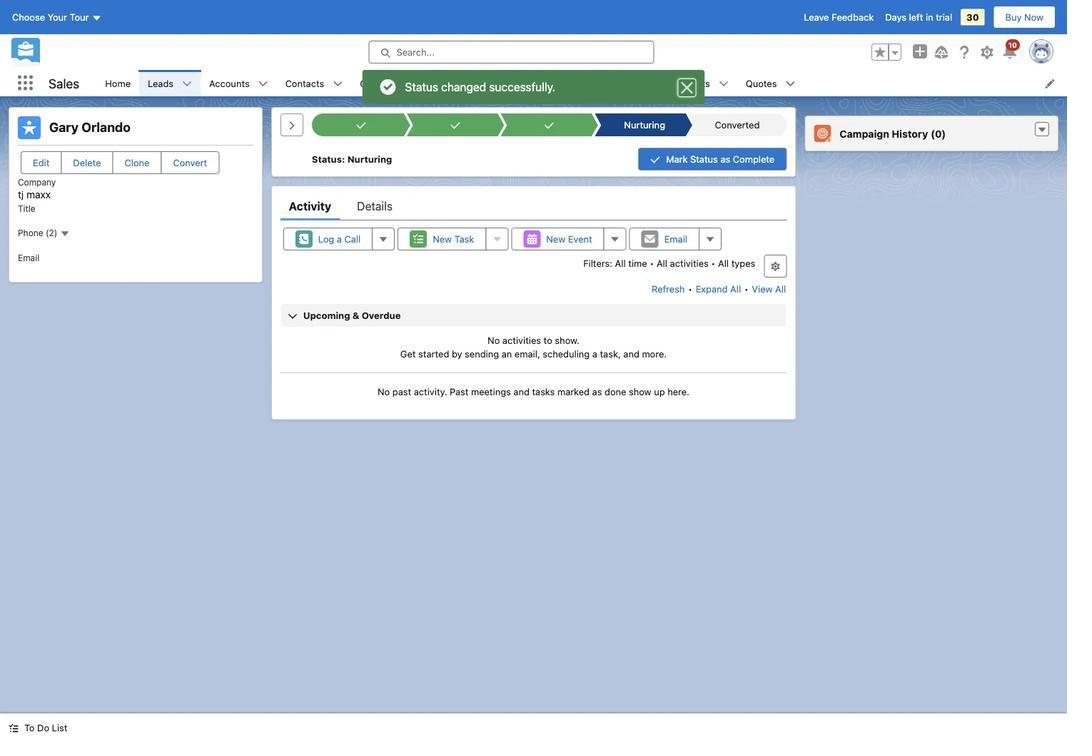 Task type: describe. For each thing, give the bounding box(es) containing it.
to do list button
[[0, 714, 76, 743]]

by
[[452, 349, 463, 360]]

nurturing link
[[601, 114, 686, 136]]

a inside "no activities to show. get started by sending an email, scheduling a task, and more."
[[593, 349, 598, 360]]

opportunities list item
[[352, 70, 447, 96]]

email inside button
[[665, 234, 688, 245]]

contacts
[[286, 78, 325, 89]]

list containing home
[[97, 70, 1068, 96]]

• right time
[[650, 258, 655, 269]]

title
[[18, 203, 36, 213]]

tab list containing activity
[[281, 192, 787, 221]]

clone
[[125, 158, 150, 168]]

all right the expand on the right of the page
[[731, 284, 742, 295]]

mark status as complete button
[[639, 148, 787, 171]]

expand
[[696, 284, 728, 295]]

now
[[1025, 12, 1044, 23]]

phone (2)
[[18, 228, 60, 238]]

marked
[[558, 386, 590, 397]]

activity
[[289, 200, 332, 213]]

all down the email button
[[657, 258, 668, 269]]

dashboards list item
[[581, 70, 668, 96]]

reports link
[[668, 70, 719, 96]]

complete
[[734, 154, 775, 165]]

leave feedback
[[805, 12, 875, 23]]

log
[[318, 234, 334, 245]]

gary
[[49, 120, 79, 135]]

all right view
[[776, 284, 787, 295]]

no past activity. past meetings and tasks marked as done show up here.
[[378, 386, 690, 397]]

meetings
[[471, 386, 511, 397]]

10 button
[[1002, 39, 1021, 61]]

opportunities link
[[352, 70, 428, 96]]

edit button
[[21, 151, 62, 174]]

all left types
[[719, 258, 729, 269]]

no activities to show. get started by sending an email, scheduling a task, and more.
[[401, 335, 667, 360]]

status for status changed successfully.
[[405, 80, 439, 94]]

tasks
[[533, 386, 555, 397]]

in
[[926, 12, 934, 23]]

and inside "no activities to show. get started by sending an email, scheduling a task, and more."
[[624, 349, 640, 360]]

feedback
[[832, 12, 875, 23]]

quotes list item
[[738, 70, 805, 96]]

new event
[[547, 234, 593, 245]]

sales
[[49, 76, 79, 91]]

converted
[[715, 120, 760, 130]]

quotes
[[746, 78, 778, 89]]

campaign
[[840, 128, 890, 139]]

status for status : nurturing
[[312, 154, 342, 165]]

status changed successfully.
[[405, 80, 556, 94]]

reports list item
[[668, 70, 738, 96]]

types
[[732, 258, 756, 269]]

text default image inside leads list item
[[182, 79, 192, 89]]

accounts
[[209, 78, 250, 89]]

view
[[753, 284, 773, 295]]

upcoming & overdue
[[303, 310, 401, 321]]

get
[[401, 349, 416, 360]]

path options list box
[[312, 114, 787, 136]]

choose your tour button
[[11, 6, 103, 29]]

buy now
[[1006, 12, 1044, 23]]

done
[[605, 386, 627, 397]]

started
[[419, 349, 450, 360]]

nurturing inside path options "list box"
[[625, 120, 666, 130]]

upcoming
[[303, 310, 350, 321]]

forecasts
[[530, 78, 572, 89]]

phone (2) button
[[18, 228, 70, 239]]

choose
[[12, 12, 45, 23]]

trial
[[937, 12, 953, 23]]

leads list item
[[139, 70, 201, 96]]

text default image inside phone (2) popup button
[[60, 229, 70, 239]]

activity link
[[289, 192, 332, 221]]

search... button
[[369, 41, 655, 64]]

task
[[455, 234, 475, 245]]

forecasts link
[[521, 70, 581, 96]]

time
[[629, 258, 648, 269]]

up
[[655, 386, 666, 397]]

delete
[[73, 158, 101, 168]]

overdue
[[362, 310, 401, 321]]

sending
[[465, 349, 499, 360]]

new for new task
[[433, 234, 452, 245]]

days
[[886, 12, 907, 23]]

converted link
[[695, 114, 780, 136]]

clone button
[[113, 151, 162, 174]]

convert button
[[161, 151, 219, 174]]

company
[[18, 178, 56, 188]]

0 horizontal spatial email
[[18, 253, 39, 263]]

dashboards
[[589, 78, 641, 89]]

show
[[629, 386, 652, 397]]

calendar link
[[447, 70, 503, 96]]

• left view
[[745, 284, 749, 295]]

all left time
[[616, 258, 626, 269]]

text default image inside to do list button
[[9, 724, 19, 734]]

list
[[52, 723, 67, 734]]

leads link
[[139, 70, 182, 96]]

contacts list item
[[277, 70, 352, 96]]

company tj maxx title
[[18, 178, 56, 213]]

30
[[967, 12, 980, 23]]

here.
[[668, 386, 690, 397]]

task,
[[600, 349, 621, 360]]

gary orlando
[[49, 120, 131, 135]]



Task type: locate. For each thing, give the bounding box(es) containing it.
1 vertical spatial email
[[18, 253, 39, 263]]

upcoming & overdue button
[[281, 304, 787, 327]]

text default image inside quotes list item
[[786, 79, 796, 89]]

call
[[345, 234, 361, 245]]

1 horizontal spatial activities
[[671, 258, 709, 269]]

a right 'log'
[[337, 234, 342, 245]]

leave
[[805, 12, 830, 23]]

as left complete
[[721, 154, 731, 165]]

0 horizontal spatial a
[[337, 234, 342, 245]]

buy
[[1006, 12, 1023, 23]]

1 horizontal spatial a
[[593, 349, 598, 360]]

nurturing
[[625, 120, 666, 130], [348, 154, 393, 165]]

calendar
[[455, 78, 494, 89]]

status down search...
[[405, 80, 439, 94]]

new event button
[[512, 228, 605, 251]]

calendar list item
[[447, 70, 521, 96]]

status : nurturing
[[312, 154, 393, 165]]

details link
[[357, 192, 393, 221]]

an
[[502, 349, 512, 360]]

filters:
[[584, 258, 613, 269]]

no
[[488, 335, 500, 346], [378, 386, 390, 397]]

history
[[892, 128, 929, 139]]

and left tasks
[[514, 386, 530, 397]]

log a call button
[[283, 228, 373, 251]]

group
[[872, 44, 902, 61]]

show.
[[555, 335, 580, 346]]

search...
[[397, 47, 435, 58]]

delete button
[[61, 151, 113, 174]]

dashboards link
[[581, 70, 650, 96]]

text default image for quotes
[[786, 79, 796, 89]]

text default image for accounts
[[258, 79, 268, 89]]

success alert dialog
[[363, 70, 705, 104]]

text default image right reports
[[719, 79, 729, 89]]

no inside "no activities to show. get started by sending an email, scheduling a task, and more."
[[488, 335, 500, 346]]

text default image
[[182, 79, 192, 89], [1038, 125, 1048, 135], [60, 229, 70, 239], [9, 724, 19, 734]]

do
[[37, 723, 49, 734]]

leave feedback link
[[805, 12, 875, 23]]

0 horizontal spatial no
[[378, 386, 390, 397]]

10
[[1009, 41, 1018, 49]]

1 new from the left
[[433, 234, 452, 245]]

2 horizontal spatial status
[[691, 154, 719, 165]]

1 horizontal spatial new
[[547, 234, 566, 245]]

maxx
[[26, 188, 51, 200]]

filters: all time • all activities • all types
[[584, 258, 756, 269]]

lead image
[[18, 116, 41, 139]]

1 horizontal spatial no
[[488, 335, 500, 346]]

• left the expand on the right of the page
[[689, 284, 693, 295]]

text default image for contacts
[[333, 79, 343, 89]]

status up 'activity' link
[[312, 154, 342, 165]]

0 vertical spatial as
[[721, 154, 731, 165]]

opportunities
[[360, 78, 420, 89]]

past
[[393, 386, 412, 397]]

0 horizontal spatial new
[[433, 234, 452, 245]]

2 text default image from the left
[[333, 79, 343, 89]]

text default image inside accounts 'list item'
[[258, 79, 268, 89]]

no up the sending
[[488, 335, 500, 346]]

1 vertical spatial activities
[[503, 335, 542, 346]]

0 horizontal spatial as
[[593, 386, 603, 397]]

1 horizontal spatial as
[[721, 154, 731, 165]]

1 horizontal spatial status
[[405, 80, 439, 94]]

to do list
[[24, 723, 67, 734]]

a left task,
[[593, 349, 598, 360]]

new left 'task'
[[433, 234, 452, 245]]

0 horizontal spatial activities
[[503, 335, 542, 346]]

(2)
[[46, 228, 57, 238]]

status
[[405, 80, 439, 94], [312, 154, 342, 165], [691, 154, 719, 165]]

text default image
[[258, 79, 268, 89], [333, 79, 343, 89], [719, 79, 729, 89], [786, 79, 796, 89]]

0 vertical spatial email
[[665, 234, 688, 245]]

text default image right contacts
[[333, 79, 343, 89]]

accounts list item
[[201, 70, 277, 96]]

successfully.
[[490, 80, 556, 94]]

1 horizontal spatial and
[[624, 349, 640, 360]]

no left the "past"
[[378, 386, 390, 397]]

1 vertical spatial and
[[514, 386, 530, 397]]

3 text default image from the left
[[719, 79, 729, 89]]

left
[[910, 12, 924, 23]]

choose your tour
[[12, 12, 89, 23]]

quotes link
[[738, 70, 786, 96]]

refresh • expand all • view all
[[652, 284, 787, 295]]

email down phone
[[18, 253, 39, 263]]

status inside success alert dialog
[[405, 80, 439, 94]]

text default image inside 'contacts' list item
[[333, 79, 343, 89]]

email up filters: all time • all activities • all types
[[665, 234, 688, 245]]

0 vertical spatial a
[[337, 234, 342, 245]]

a inside button
[[337, 234, 342, 245]]

home link
[[97, 70, 139, 96]]

phone
[[18, 228, 43, 238]]

mark status as complete
[[667, 154, 775, 165]]

new left event
[[547, 234, 566, 245]]

as left done
[[593, 386, 603, 397]]

0 horizontal spatial nurturing
[[348, 154, 393, 165]]

accounts link
[[201, 70, 258, 96]]

text default image inside reports list item
[[719, 79, 729, 89]]

activities inside "no activities to show. get started by sending an email, scheduling a task, and more."
[[503, 335, 542, 346]]

1 horizontal spatial nurturing
[[625, 120, 666, 130]]

no for past
[[378, 386, 390, 397]]

0 vertical spatial nurturing
[[625, 120, 666, 130]]

• up the expand on the right of the page
[[712, 258, 716, 269]]

1 vertical spatial nurturing
[[348, 154, 393, 165]]

0 horizontal spatial and
[[514, 386, 530, 397]]

new for new event
[[547, 234, 566, 245]]

convert
[[173, 158, 207, 168]]

leads
[[148, 78, 174, 89]]

view all link
[[752, 278, 787, 301]]

activities up email, at the top of the page
[[503, 335, 542, 346]]

a
[[337, 234, 342, 245], [593, 349, 598, 360]]

past
[[450, 386, 469, 397]]

text default image right quotes
[[786, 79, 796, 89]]

and right task,
[[624, 349, 640, 360]]

and
[[624, 349, 640, 360], [514, 386, 530, 397]]

contacts link
[[277, 70, 333, 96]]

status inside mark status as complete button
[[691, 154, 719, 165]]

orlando
[[82, 120, 131, 135]]

4 text default image from the left
[[786, 79, 796, 89]]

1 horizontal spatial email
[[665, 234, 688, 245]]

refresh
[[652, 284, 685, 295]]

email,
[[515, 349, 541, 360]]

details
[[357, 200, 393, 213]]

tab list
[[281, 192, 787, 221]]

new task button
[[398, 228, 487, 251]]

new task
[[433, 234, 475, 245]]

1 text default image from the left
[[258, 79, 268, 89]]

home
[[105, 78, 131, 89]]

buy now button
[[994, 6, 1057, 29]]

all
[[616, 258, 626, 269], [657, 258, 668, 269], [719, 258, 729, 269], [731, 284, 742, 295], [776, 284, 787, 295]]

days left in trial
[[886, 12, 953, 23]]

0 vertical spatial no
[[488, 335, 500, 346]]

list
[[97, 70, 1068, 96]]

nurturing right :
[[348, 154, 393, 165]]

email button
[[630, 228, 700, 251]]

changed
[[442, 80, 487, 94]]

1 vertical spatial as
[[593, 386, 603, 397]]

2 new from the left
[[547, 234, 566, 245]]

status right mark
[[691, 154, 719, 165]]

scheduling
[[543, 349, 590, 360]]

as inside button
[[721, 154, 731, 165]]

activities up the refresh
[[671, 258, 709, 269]]

0 horizontal spatial status
[[312, 154, 342, 165]]

0 vertical spatial activities
[[671, 258, 709, 269]]

1 vertical spatial no
[[378, 386, 390, 397]]

campaign history (0)
[[840, 128, 947, 139]]

more.
[[643, 349, 667, 360]]

as
[[721, 154, 731, 165], [593, 386, 603, 397]]

•
[[650, 258, 655, 269], [712, 258, 716, 269], [689, 284, 693, 295], [745, 284, 749, 295]]

0 vertical spatial and
[[624, 349, 640, 360]]

no for activities
[[488, 335, 500, 346]]

to
[[544, 335, 553, 346]]

text default image for reports
[[719, 79, 729, 89]]

text default image right accounts
[[258, 79, 268, 89]]

expand all button
[[696, 278, 742, 301]]

nurturing down dashboards list item
[[625, 120, 666, 130]]

1 vertical spatial a
[[593, 349, 598, 360]]

event
[[569, 234, 593, 245]]

:
[[342, 154, 345, 165]]

activity.
[[414, 386, 448, 397]]



Task type: vqa. For each thing, say whether or not it's contained in the screenshot.
Import
no



